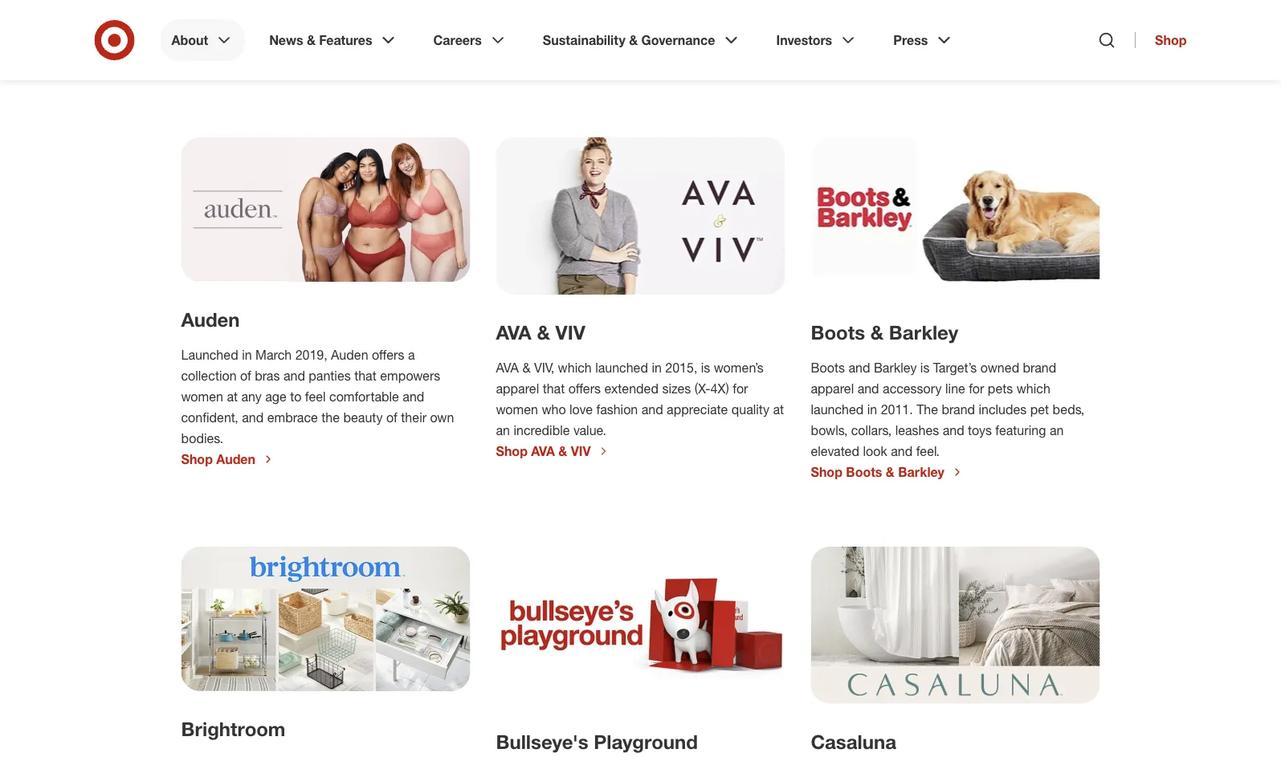 Task type: vqa. For each thing, say whether or not it's contained in the screenshot.
feel in the left bottom of the page
yes



Task type: locate. For each thing, give the bounding box(es) containing it.
1 vertical spatial launched
[[811, 402, 864, 417]]

shop auden link
[[181, 451, 275, 467]]

1 an from the left
[[496, 422, 510, 438]]

march
[[255, 347, 292, 363]]

brand right owned
[[1023, 360, 1056, 375]]

of left "bras"
[[240, 368, 251, 383]]

quality
[[732, 402, 769, 417]]

about link
[[160, 19, 245, 61]]

and left toys
[[943, 422, 964, 438]]

0 horizontal spatial apparel
[[496, 381, 539, 396]]

boots
[[811, 321, 865, 344], [811, 360, 845, 375], [846, 464, 882, 480]]

apparel down viv,
[[496, 381, 539, 396]]

1 vertical spatial offers
[[568, 381, 601, 396]]

an left incredible
[[496, 422, 510, 438]]

auden down bodies.
[[216, 451, 255, 467]]

boots and barkley is target's owned brand apparel and accessory line for pets which launched in 2011. the brand includes pet beds, bowls, collars, leashes and toys featuring an elevated look and feel. shop boots & barkley
[[811, 360, 1085, 480]]

to
[[290, 389, 301, 404]]

press link
[[882, 19, 965, 61]]

careers link
[[422, 19, 519, 61]]

news & features link
[[258, 19, 409, 61]]

women up incredible
[[496, 402, 538, 417]]

bullseye's
[[496, 730, 588, 754]]

in up collars,
[[867, 402, 877, 417]]

& right news
[[307, 32, 316, 48]]

an inside boots and barkley is target's owned brand apparel and accessory line for pets which launched in 2011. the brand includes pet beds, bowls, collars, leashes and toys featuring an elevated look and feel. shop boots & barkley
[[1050, 422, 1064, 438]]

1 vertical spatial viv
[[571, 443, 591, 459]]

launched up 'bowls,'
[[811, 402, 864, 417]]

an down beds,
[[1050, 422, 1064, 438]]

that inside ava & viv, which launched in 2015, is women's apparel that offers extended sizes (x-4x) for women who love fashion and appreciate quality at an incredible value. shop ava & viv
[[543, 381, 565, 396]]

that up who
[[543, 381, 565, 396]]

0 horizontal spatial launched
[[595, 360, 648, 375]]

that
[[354, 368, 376, 383], [543, 381, 565, 396]]

logo image
[[496, 547, 785, 704]]

day
[[259, 13, 283, 28]]

barkley up target's
[[889, 321, 958, 344]]

auden up panties
[[331, 347, 368, 363]]

& for features
[[307, 32, 316, 48]]

which right viv,
[[558, 360, 592, 375]]

launched up the 'extended'
[[595, 360, 648, 375]]

is up (x-
[[701, 360, 710, 375]]

shop inside ava & viv, which launched in 2015, is women's apparel that offers extended sizes (x-4x) for women who love fashion and appreciate quality at an incredible value. shop ava & viv
[[496, 443, 528, 459]]

1 vertical spatial of
[[386, 410, 397, 425]]

for right 4x)
[[733, 381, 748, 396]]

for
[[733, 381, 748, 396], [969, 381, 984, 396]]

shop link
[[1135, 32, 1187, 48]]

barkley down feel.
[[898, 464, 944, 480]]

which
[[558, 360, 592, 375], [1017, 381, 1050, 396]]

0 horizontal spatial which
[[558, 360, 592, 375]]

offers
[[372, 347, 404, 363], [568, 381, 601, 396]]

and down the 'extended'
[[642, 402, 663, 417]]

1 horizontal spatial for
[[969, 381, 984, 396]]

1 horizontal spatial launched
[[811, 402, 864, 417]]

0 horizontal spatial for
[[733, 381, 748, 396]]

owned
[[981, 360, 1019, 375]]

apparel
[[496, 381, 539, 396], [811, 381, 854, 396]]

& for barkley
[[870, 321, 884, 344]]

for inside ava & viv, which launched in 2015, is women's apparel that offers extended sizes (x-4x) for women who love fashion and appreciate quality at an incredible value. shop ava & viv
[[733, 381, 748, 396]]

1 horizontal spatial women
[[496, 402, 538, 417]]

women's
[[714, 360, 764, 375]]

2 is from the left
[[920, 360, 930, 375]]

0 horizontal spatial an
[[496, 422, 510, 438]]

& for governance
[[629, 32, 638, 48]]

1 horizontal spatial offers
[[568, 381, 601, 396]]

barkley for &
[[889, 321, 958, 344]]

ava & viv, which launched in 2015, is women's apparel that offers extended sizes (x-4x) for women who love fashion and appreciate quality at an incredible value. shop ava & viv
[[496, 360, 784, 459]]

2 an from the left
[[1050, 422, 1064, 438]]

an
[[496, 422, 510, 438], [1050, 422, 1064, 438]]

apparel up 'bowls,'
[[811, 381, 854, 396]]

and up collars,
[[858, 381, 879, 396]]

at
[[227, 389, 238, 404], [773, 402, 784, 417]]

2 horizontal spatial in
[[867, 402, 877, 417]]

ava
[[496, 321, 532, 344], [496, 360, 519, 375], [531, 443, 555, 459]]

1 horizontal spatial that
[[543, 381, 565, 396]]

& inside 'link'
[[629, 32, 638, 48]]

at left "any"
[[227, 389, 238, 404]]

in inside ava & viv, which launched in 2015, is women's apparel that offers extended sizes (x-4x) for women who love fashion and appreciate quality at an incredible value. shop ava & viv
[[652, 360, 662, 375]]

and
[[849, 360, 870, 375], [283, 368, 305, 383], [858, 381, 879, 396], [403, 389, 424, 404], [642, 402, 663, 417], [242, 410, 264, 425], [943, 422, 964, 438], [891, 443, 913, 459]]

1 vertical spatial ava
[[496, 360, 519, 375]]

0 horizontal spatial that
[[354, 368, 376, 383]]

launched inside boots and barkley is target's owned brand apparel and accessory line for pets which launched in 2011. the brand includes pet beds, bowls, collars, leashes and toys featuring an elevated look and feel. shop boots & barkley
[[811, 402, 864, 417]]

playground
[[594, 730, 698, 754]]

brand down line
[[942, 402, 975, 417]]

1 apparel from the left
[[496, 381, 539, 396]]

(x-
[[695, 381, 710, 396]]

featuring
[[995, 422, 1046, 438]]

1 vertical spatial barkley
[[874, 360, 917, 375]]

which up pet
[[1017, 381, 1050, 396]]

love
[[570, 402, 593, 417]]

& down incredible
[[558, 443, 567, 459]]

launched
[[595, 360, 648, 375], [811, 402, 864, 417]]

investors
[[776, 32, 832, 48]]

and up their
[[403, 389, 424, 404]]

1 for from the left
[[733, 381, 748, 396]]

boots for boots & barkley
[[811, 321, 865, 344]]

launched in march 2019, auden offers a collection of bras and panties that empowers women at any age to feel comfortable and confident, and embrace the beauty of their own bodies. shop auden
[[181, 347, 454, 467]]

own
[[430, 410, 454, 425]]

0 horizontal spatial in
[[242, 347, 252, 363]]

women
[[181, 389, 223, 404], [496, 402, 538, 417]]

for inside boots and barkley is target's owned brand apparel and accessory line for pets which launched in 2011. the brand includes pet beds, bowls, collars, leashes and toys featuring an elevated look and feel. shop boots & barkley
[[969, 381, 984, 396]]

1 is from the left
[[701, 360, 710, 375]]

is inside boots and barkley is target's owned brand apparel and accessory line for pets which launched in 2011. the brand includes pet beds, bowls, collars, leashes and toys featuring an elevated look and feel. shop boots & barkley
[[920, 360, 930, 375]]

in
[[242, 347, 252, 363], [652, 360, 662, 375], [867, 402, 877, 417]]

in left march
[[242, 347, 252, 363]]

& for viv
[[537, 321, 550, 344]]

auden up launched
[[181, 308, 240, 331]]

0 vertical spatial offers
[[372, 347, 404, 363]]

of left their
[[386, 410, 397, 425]]

& left governance
[[629, 32, 638, 48]]

that inside launched in march 2019, auden offers a collection of bras and panties that empowers women at any age to feel comfortable and confident, and embrace the beauty of their own bodies. shop auden
[[354, 368, 376, 383]]

viv inside ava & viv, which launched in 2015, is women's apparel that offers extended sizes (x-4x) for women who love fashion and appreciate quality at an incredible value. shop ava & viv
[[571, 443, 591, 459]]

0 horizontal spatial women
[[181, 389, 223, 404]]

& down look
[[886, 464, 895, 480]]

target's
[[933, 360, 977, 375]]

2 vertical spatial ava
[[531, 443, 555, 459]]

0 vertical spatial which
[[558, 360, 592, 375]]

2 apparel from the left
[[811, 381, 854, 396]]

0 vertical spatial ava
[[496, 321, 532, 344]]

shop inside boots and barkley is target's owned brand apparel and accessory line for pets which launched in 2011. the brand includes pet beds, bowls, collars, leashes and toys featuring an elevated look and feel. shop boots & barkley
[[811, 464, 842, 480]]

the
[[917, 402, 938, 417]]

of
[[240, 368, 251, 383], [386, 410, 397, 425]]

1 horizontal spatial apparel
[[811, 381, 854, 396]]

in inside boots and barkley is target's owned brand apparel and accessory line for pets which launched in 2011. the brand includes pet beds, bowls, collars, leashes and toys featuring an elevated look and feel. shop boots & barkley
[[867, 402, 877, 417]]

ava for ava & viv
[[496, 321, 532, 344]]

offers left a
[[372, 347, 404, 363]]

1 vertical spatial boots
[[811, 360, 845, 375]]

shop a new day
[[181, 13, 283, 28]]

& left viv,
[[522, 360, 530, 375]]

press
[[893, 32, 928, 48]]

2 for from the left
[[969, 381, 984, 396]]

appreciate
[[667, 402, 728, 417]]

0 vertical spatial boots
[[811, 321, 865, 344]]

barkley up accessory
[[874, 360, 917, 375]]

offers inside ava & viv, which launched in 2015, is women's apparel that offers extended sizes (x-4x) for women who love fashion and appreciate quality at an incredible value. shop ava & viv
[[568, 381, 601, 396]]

1 horizontal spatial brand
[[1023, 360, 1056, 375]]

collars,
[[851, 422, 892, 438]]

shop
[[181, 13, 213, 28], [1155, 32, 1187, 48], [496, 443, 528, 459], [181, 451, 213, 467], [811, 464, 842, 480]]

1 horizontal spatial an
[[1050, 422, 1064, 438]]

& up accessory
[[870, 321, 884, 344]]

2 vertical spatial auden
[[216, 451, 255, 467]]

and up shop boots & barkley link
[[891, 443, 913, 459]]

1 horizontal spatial which
[[1017, 381, 1050, 396]]

viv up love
[[555, 321, 585, 344]]

1 horizontal spatial is
[[920, 360, 930, 375]]

governance
[[641, 32, 715, 48]]

& up viv,
[[537, 321, 550, 344]]

sustainability & governance link
[[532, 19, 752, 61]]

at inside launched in march 2019, auden offers a collection of bras and panties that empowers women at any age to feel comfortable and confident, and embrace the beauty of their own bodies. shop auden
[[227, 389, 238, 404]]

in left 2015,
[[652, 360, 662, 375]]

1 horizontal spatial at
[[773, 402, 784, 417]]

barkley
[[889, 321, 958, 344], [874, 360, 917, 375], [898, 464, 944, 480]]

brand
[[1023, 360, 1056, 375], [942, 402, 975, 417]]

0 horizontal spatial of
[[240, 368, 251, 383]]

women down the collection
[[181, 389, 223, 404]]

that up comfortable
[[354, 368, 376, 383]]

viv down value.
[[571, 443, 591, 459]]

toys
[[968, 422, 992, 438]]

brightroom
[[181, 718, 285, 741]]

women inside launched in march 2019, auden offers a collection of bras and panties that empowers women at any age to feel comfortable and confident, and embrace the beauty of their own bodies. shop auden
[[181, 389, 223, 404]]

at right quality
[[773, 402, 784, 417]]

value.
[[573, 422, 606, 438]]

2011.
[[881, 402, 913, 417]]

a dog lying on a dog bed image
[[811, 137, 1100, 295]]

barkley for and
[[874, 360, 917, 375]]

& for viv,
[[522, 360, 530, 375]]

pets
[[988, 381, 1013, 396]]

0 vertical spatial auden
[[181, 308, 240, 331]]

is up accessory
[[920, 360, 930, 375]]

incredible
[[514, 422, 570, 438]]

1 vertical spatial which
[[1017, 381, 1050, 396]]

shop boots & barkley link
[[811, 464, 964, 480]]

apparel inside boots and barkley is target's owned brand apparel and accessory line for pets which launched in 2011. the brand includes pet beds, bowls, collars, leashes and toys featuring an elevated look and feel. shop boots & barkley
[[811, 381, 854, 396]]

&
[[307, 32, 316, 48], [629, 32, 638, 48], [537, 321, 550, 344], [870, 321, 884, 344], [522, 360, 530, 375], [558, 443, 567, 459], [886, 464, 895, 480]]

new
[[229, 13, 256, 28]]

collection
[[181, 368, 237, 383]]

offers up love
[[568, 381, 601, 396]]

1 horizontal spatial in
[[652, 360, 662, 375]]

0 vertical spatial launched
[[595, 360, 648, 375]]

auden
[[181, 308, 240, 331], [331, 347, 368, 363], [216, 451, 255, 467]]

for right line
[[969, 381, 984, 396]]

at inside ava & viv, which launched in 2015, is women's apparel that offers extended sizes (x-4x) for women who love fashion and appreciate quality at an incredible value. shop ava & viv
[[773, 402, 784, 417]]

0 horizontal spatial at
[[227, 389, 238, 404]]

0 horizontal spatial offers
[[372, 347, 404, 363]]

1 vertical spatial brand
[[942, 402, 975, 417]]

0 vertical spatial barkley
[[889, 321, 958, 344]]

0 horizontal spatial is
[[701, 360, 710, 375]]

look
[[863, 443, 887, 459]]

0 vertical spatial of
[[240, 368, 251, 383]]

in inside launched in march 2019, auden offers a collection of bras and panties that empowers women at any age to feel comfortable and confident, and embrace the beauty of their own bodies. shop auden
[[242, 347, 252, 363]]



Task type: describe. For each thing, give the bounding box(es) containing it.
which inside boots and barkley is target's owned brand apparel and accessory line for pets which launched in 2011. the brand includes pet beds, bowls, collars, leashes and toys featuring an elevated look and feel. shop boots & barkley
[[1017, 381, 1050, 396]]

apparel inside ava & viv, which launched in 2015, is women's apparel that offers extended sizes (x-4x) for women who love fashion and appreciate quality at an incredible value. shop ava & viv
[[496, 381, 539, 396]]

is inside ava & viv, which launched in 2015, is women's apparel that offers extended sizes (x-4x) for women who love fashion and appreciate quality at an incredible value. shop ava & viv
[[701, 360, 710, 375]]

shop inside launched in march 2019, auden offers a collection of bras and panties that empowers women at any age to feel comfortable and confident, and embrace the beauty of their own bodies. shop auden
[[181, 451, 213, 467]]

2 vertical spatial barkley
[[898, 464, 944, 480]]

their
[[401, 410, 427, 425]]

about
[[171, 32, 208, 48]]

2 vertical spatial boots
[[846, 464, 882, 480]]

careers
[[433, 32, 482, 48]]

beds,
[[1053, 402, 1085, 417]]

ava for ava & viv, which launched in 2015, is women's apparel that offers extended sizes (x-4x) for women who love fashion and appreciate quality at an incredible value. shop ava & viv
[[496, 360, 519, 375]]

beauty
[[343, 410, 383, 425]]

0 horizontal spatial brand
[[942, 402, 975, 417]]

bodies.
[[181, 430, 223, 446]]

shop a new day link
[[181, 13, 302, 29]]

and up to
[[283, 368, 305, 383]]

launched inside ava & viv, which launched in 2015, is women's apparel that offers extended sizes (x-4x) for women who love fashion and appreciate quality at an incredible value. shop ava & viv
[[595, 360, 648, 375]]

empowers
[[380, 368, 440, 383]]

a group of women in garments image
[[181, 137, 470, 282]]

& inside boots and barkley is target's owned brand apparel and accessory line for pets which launched in 2011. the brand includes pet beds, bowls, collars, leashes and toys featuring an elevated look and feel. shop boots & barkley
[[886, 464, 895, 480]]

and down "any"
[[242, 410, 264, 425]]

feel.
[[916, 443, 940, 459]]

shop ava & viv link
[[496, 443, 610, 459]]

1 vertical spatial auden
[[331, 347, 368, 363]]

sustainability
[[543, 32, 625, 48]]

1 horizontal spatial of
[[386, 410, 397, 425]]

and down boots & barkley
[[849, 360, 870, 375]]

2015,
[[665, 360, 697, 375]]

features
[[319, 32, 372, 48]]

and inside ava & viv, which launched in 2015, is women's apparel that offers extended sizes (x-4x) for women who love fashion and appreciate quality at an incredible value. shop ava & viv
[[642, 402, 663, 417]]

a bed and a bathtub image
[[811, 547, 1100, 704]]

an inside ava & viv, which launched in 2015, is women's apparel that offers extended sizes (x-4x) for women who love fashion and appreciate quality at an incredible value. shop ava & viv
[[496, 422, 510, 438]]

the
[[321, 410, 340, 425]]

which inside ava & viv, which launched in 2015, is women's apparel that offers extended sizes (x-4x) for women who love fashion and appreciate quality at an incredible value. shop ava & viv
[[558, 360, 592, 375]]

a
[[216, 13, 225, 28]]

bullseye's playground
[[496, 730, 698, 754]]

boots & barkley
[[811, 321, 958, 344]]

elevated
[[811, 443, 859, 459]]

casaluna
[[811, 730, 896, 754]]

offers inside launched in march 2019, auden offers a collection of bras and panties that empowers women at any age to feel comfortable and confident, and embrace the beauty of their own bodies. shop auden
[[372, 347, 404, 363]]

news & features
[[269, 32, 372, 48]]

any
[[241, 389, 262, 404]]

who
[[542, 402, 566, 417]]

a person with the arms crossed image
[[496, 137, 785, 295]]

0 vertical spatial brand
[[1023, 360, 1056, 375]]

embrace
[[267, 410, 318, 425]]

extended
[[604, 381, 659, 396]]

comfortable
[[329, 389, 399, 404]]

sustainability & governance
[[543, 32, 715, 48]]

4x)
[[710, 381, 729, 396]]

ava & viv
[[496, 321, 585, 344]]

women inside ava & viv, which launched in 2015, is women's apparel that offers extended sizes (x-4x) for women who love fashion and appreciate quality at an incredible value. shop ava & viv
[[496, 402, 538, 417]]

panties
[[309, 368, 351, 383]]

sizes
[[662, 381, 691, 396]]

0 vertical spatial viv
[[555, 321, 585, 344]]

boots for boots and barkley is target's owned brand apparel and accessory line for pets which launched in 2011. the brand includes pet beds, bowls, collars, leashes and toys featuring an elevated look and feel. shop boots & barkley
[[811, 360, 845, 375]]

fashion
[[596, 402, 638, 417]]

viv,
[[534, 360, 554, 375]]

news
[[269, 32, 303, 48]]

confident,
[[181, 410, 238, 425]]

bras
[[255, 368, 280, 383]]

launched
[[181, 347, 238, 363]]

calendar image
[[181, 547, 470, 692]]

leashes
[[895, 422, 939, 438]]

feel
[[305, 389, 326, 404]]

age
[[265, 389, 287, 404]]

investors link
[[765, 19, 869, 61]]

line
[[945, 381, 965, 396]]

pet
[[1030, 402, 1049, 417]]

bowls,
[[811, 422, 848, 438]]

2019,
[[295, 347, 327, 363]]

includes
[[979, 402, 1027, 417]]

accessory
[[883, 381, 942, 396]]

a
[[408, 347, 415, 363]]



